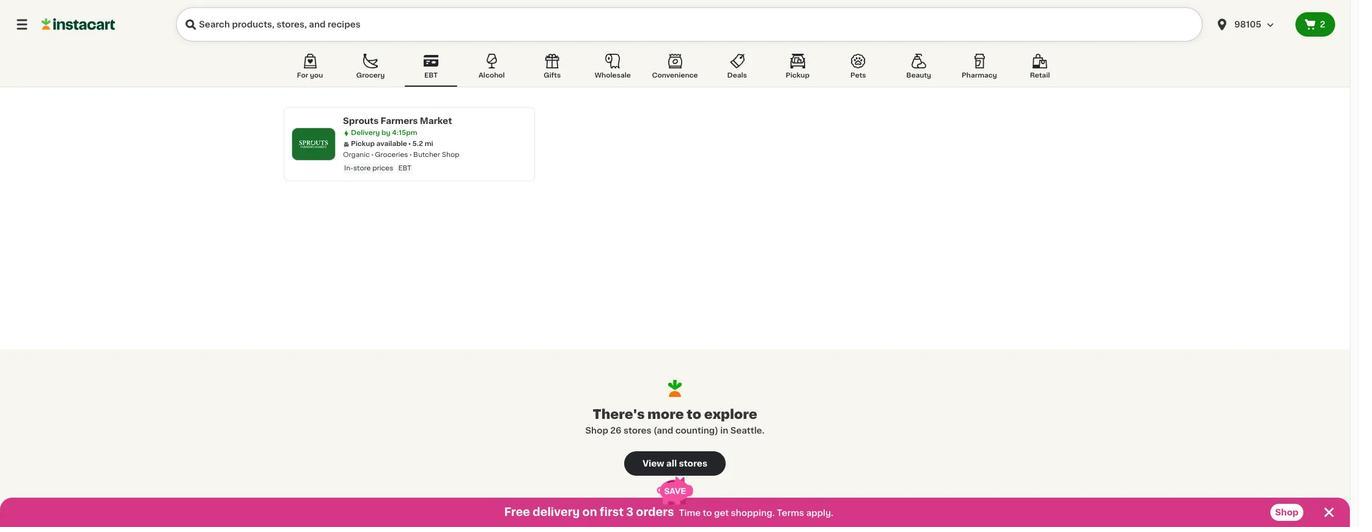 Task type: describe. For each thing, give the bounding box(es) containing it.
for
[[297, 72, 308, 79]]

in
[[720, 427, 728, 435]]

shop inside button
[[1275, 509, 1299, 517]]

butcher
[[413, 152, 440, 158]]

grocery
[[356, 72, 385, 79]]

deals button
[[711, 51, 763, 87]]

beauty
[[906, 72, 931, 79]]

3
[[626, 507, 633, 518]]

4:15pm
[[392, 130, 417, 136]]

5.2 mi
[[412, 141, 433, 147]]

5.2
[[412, 141, 423, 147]]

pets
[[850, 72, 866, 79]]

ebt button
[[405, 51, 457, 87]]

sprouts farmers market logo image
[[298, 128, 330, 160]]

there's more to explore shop 26 stores (and counting) in seattle.
[[585, 408, 764, 435]]

store
[[353, 165, 371, 172]]

explore
[[704, 408, 757, 421]]

0 horizontal spatial ebt
[[398, 165, 411, 172]]

instacart image
[[42, 17, 115, 32]]

first
[[600, 507, 624, 518]]

close image
[[1322, 506, 1336, 520]]

2 button
[[1295, 12, 1335, 37]]

ebt inside button
[[424, 72, 438, 79]]

beauty button
[[893, 51, 945, 87]]

free
[[504, 507, 530, 518]]

shopping.
[[731, 509, 775, 518]]

view all stores button
[[624, 452, 726, 476]]

convenience
[[652, 72, 698, 79]]

orders
[[636, 507, 674, 518]]

groceries
[[375, 152, 408, 158]]

2
[[1320, 20, 1325, 29]]

delivery
[[533, 507, 580, 518]]

get
[[714, 509, 729, 518]]

save image
[[657, 477, 693, 505]]

pharmacy
[[962, 72, 997, 79]]

shop inside there's more to explore shop 26 stores (and counting) in seattle.
[[585, 427, 608, 435]]

farmers
[[381, 117, 418, 125]]

all
[[666, 460, 677, 468]]

stores inside the view all stores button
[[679, 460, 707, 468]]

mi
[[425, 141, 433, 147]]

organic
[[343, 152, 370, 158]]

to inside the "free delivery on first 3 orders time to get shopping. terms apply."
[[703, 509, 712, 518]]

convenience button
[[647, 51, 703, 87]]

98105
[[1234, 20, 1261, 29]]

wholesale button
[[586, 51, 639, 87]]

26
[[610, 427, 622, 435]]

pickup button
[[771, 51, 824, 87]]

on
[[582, 507, 597, 518]]

(and
[[653, 427, 673, 435]]

98105 button
[[1215, 7, 1288, 42]]



Task type: vqa. For each thing, say whether or not it's contained in the screenshot.
topmost 20% OFF FULL-SIZE FRAGRANCE
no



Task type: locate. For each thing, give the bounding box(es) containing it.
pickup for pickup available
[[351, 141, 375, 147]]

prices
[[372, 165, 393, 172]]

view all stores
[[642, 460, 707, 468]]

0 vertical spatial shop
[[442, 152, 459, 158]]

market
[[420, 117, 452, 125]]

ebt
[[424, 72, 438, 79], [398, 165, 411, 172]]

gifts button
[[526, 51, 579, 87]]

to
[[687, 408, 701, 421], [703, 509, 712, 518]]

1 horizontal spatial to
[[703, 509, 712, 518]]

pickup available
[[351, 141, 407, 147]]

1 horizontal spatial pickup
[[786, 72, 810, 79]]

stores right all
[[679, 460, 707, 468]]

pets button
[[832, 51, 885, 87]]

grocery button
[[344, 51, 397, 87]]

sprouts farmers market
[[343, 117, 452, 125]]

shop button
[[1270, 504, 1303, 521]]

delivery
[[351, 130, 380, 136]]

1 vertical spatial stores
[[679, 460, 707, 468]]

alcohol button
[[465, 51, 518, 87]]

time
[[679, 509, 701, 518]]

shop right butcher
[[442, 152, 459, 158]]

shop
[[442, 152, 459, 158], [585, 427, 608, 435], [1275, 509, 1299, 517]]

pickup left 'pets'
[[786, 72, 810, 79]]

to up counting)
[[687, 408, 701, 421]]

Search field
[[176, 7, 1203, 42]]

to left get
[[703, 509, 712, 518]]

pharmacy button
[[953, 51, 1006, 87]]

in-store prices ebt
[[344, 165, 411, 172]]

None search field
[[176, 7, 1203, 42]]

organic groceries butcher shop
[[343, 152, 459, 158]]

wholesale
[[595, 72, 631, 79]]

98105 button
[[1207, 7, 1295, 42]]

0 vertical spatial ebt
[[424, 72, 438, 79]]

for you button
[[284, 51, 336, 87]]

counting)
[[675, 427, 718, 435]]

0 vertical spatial to
[[687, 408, 701, 421]]

1 vertical spatial shop
[[585, 427, 608, 435]]

terms
[[777, 509, 804, 518]]

view
[[642, 460, 664, 468]]

retail
[[1030, 72, 1050, 79]]

gifts
[[544, 72, 561, 79]]

0 vertical spatial pickup
[[786, 72, 810, 79]]

0 horizontal spatial pickup
[[351, 141, 375, 147]]

retail button
[[1014, 51, 1066, 87]]

2 horizontal spatial shop
[[1275, 509, 1299, 517]]

pickup for pickup
[[786, 72, 810, 79]]

2 vertical spatial shop
[[1275, 509, 1299, 517]]

1 horizontal spatial ebt
[[424, 72, 438, 79]]

ebt up 'market'
[[424, 72, 438, 79]]

apply.
[[806, 509, 833, 518]]

1 vertical spatial pickup
[[351, 141, 375, 147]]

pickup inside button
[[786, 72, 810, 79]]

available
[[376, 141, 407, 147]]

there's
[[593, 408, 645, 421]]

1 vertical spatial to
[[703, 509, 712, 518]]

delivery by 4:15pm
[[351, 130, 417, 136]]

free delivery on first 3 orders time to get shopping. terms apply.
[[504, 507, 833, 518]]

for you
[[297, 72, 323, 79]]

1 horizontal spatial stores
[[679, 460, 707, 468]]

1 horizontal spatial shop
[[585, 427, 608, 435]]

0 horizontal spatial to
[[687, 408, 701, 421]]

deals
[[727, 72, 747, 79]]

stores right 26
[[624, 427, 651, 435]]

0 horizontal spatial stores
[[624, 427, 651, 435]]

pickup down delivery
[[351, 141, 375, 147]]

alcohol
[[479, 72, 505, 79]]

ebt down the organic groceries butcher shop
[[398, 165, 411, 172]]

in-
[[344, 165, 353, 172]]

1 vertical spatial ebt
[[398, 165, 411, 172]]

shop categories tab list
[[284, 51, 1066, 87]]

more
[[647, 408, 684, 421]]

you
[[310, 72, 323, 79]]

sprouts
[[343, 117, 379, 125]]

stores inside there's more to explore shop 26 stores (and counting) in seattle.
[[624, 427, 651, 435]]

0 horizontal spatial shop
[[442, 152, 459, 158]]

shop left 26
[[585, 427, 608, 435]]

view all stores link
[[624, 452, 726, 476]]

by
[[381, 130, 390, 136]]

seattle.
[[730, 427, 764, 435]]

to inside there's more to explore shop 26 stores (and counting) in seattle.
[[687, 408, 701, 421]]

stores
[[624, 427, 651, 435], [679, 460, 707, 468]]

shop left close icon
[[1275, 509, 1299, 517]]

pickup
[[786, 72, 810, 79], [351, 141, 375, 147]]

0 vertical spatial stores
[[624, 427, 651, 435]]



